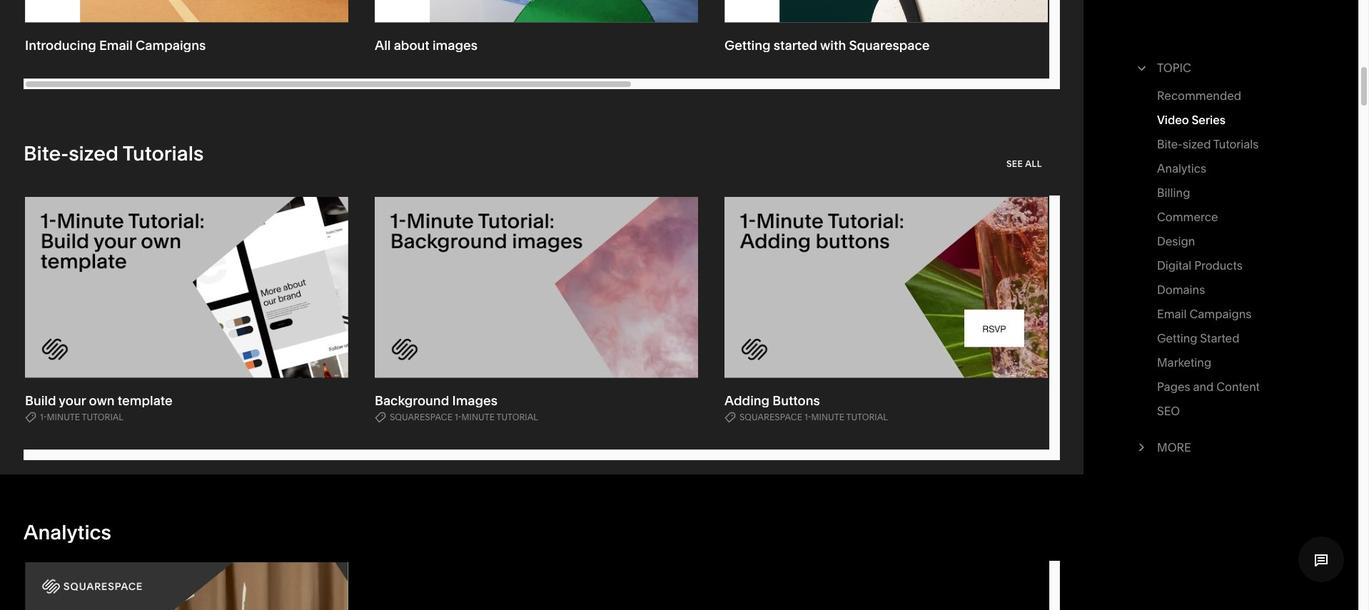 Task type: locate. For each thing, give the bounding box(es) containing it.
recommended
[[1158, 89, 1242, 103]]

1- down buttons
[[805, 412, 812, 423]]

1 horizontal spatial tutorial
[[497, 412, 538, 423]]

design link
[[1158, 231, 1196, 256]]

getting inside 'link'
[[1158, 331, 1198, 346]]

squarespace 1-minute tutorial for images
[[390, 412, 538, 423]]

minute for background images
[[462, 412, 495, 423]]

0 horizontal spatial tutorial
[[82, 412, 124, 423]]

billing link
[[1158, 183, 1191, 207]]

0 vertical spatial analytics
[[1158, 161, 1207, 176]]

1 horizontal spatial campaigns
[[1190, 307, 1252, 321]]

minute down buttons
[[812, 412, 845, 423]]

1 horizontal spatial all
[[1026, 158, 1043, 169]]

3 minute from the left
[[812, 412, 845, 423]]

topic
[[1158, 61, 1192, 75]]

pages
[[1158, 380, 1191, 394]]

1 horizontal spatial minute
[[462, 412, 495, 423]]

marketing link
[[1158, 353, 1212, 377]]

1 horizontal spatial squarespace 1-minute tutorial
[[740, 412, 888, 423]]

1 horizontal spatial analytics
[[1158, 161, 1207, 176]]

getting up 'marketing'
[[1158, 331, 1198, 346]]

2 1- from the left
[[455, 412, 462, 423]]

1 vertical spatial all
[[1026, 158, 1043, 169]]

all
[[375, 37, 391, 53], [1026, 158, 1043, 169]]

see all
[[1007, 158, 1043, 169]]

squarespace 1-minute tutorial down buttons
[[740, 412, 888, 423]]

tutorial for adding buttons
[[847, 412, 888, 423]]

0 horizontal spatial tutorials
[[123, 141, 204, 165]]

squarespace 1-minute tutorial
[[390, 412, 538, 423], [740, 412, 888, 423]]

template
[[118, 393, 173, 409]]

3 tutorial from the left
[[847, 412, 888, 423]]

content
[[1217, 380, 1260, 394]]

minute down images
[[462, 412, 495, 423]]

email
[[99, 37, 133, 53], [1158, 307, 1187, 321]]

background images
[[375, 393, 498, 409]]

getting started link
[[1158, 329, 1240, 353]]

all right the see
[[1026, 158, 1043, 169]]

0 horizontal spatial squarespace
[[390, 412, 453, 423]]

marketing
[[1158, 356, 1212, 370]]

and
[[1194, 380, 1214, 394]]

2 horizontal spatial minute
[[812, 412, 845, 423]]

1 horizontal spatial getting
[[1158, 331, 1198, 346]]

getting started
[[1158, 331, 1240, 346]]

1 vertical spatial getting
[[1158, 331, 1198, 346]]

bite-sized tutorials
[[1158, 137, 1259, 151], [24, 141, 204, 165]]

squarespace for adding buttons
[[740, 412, 803, 423]]

1 squarespace 1-minute tutorial from the left
[[390, 412, 538, 423]]

0 horizontal spatial 1-
[[40, 412, 47, 423]]

1-
[[40, 412, 47, 423], [455, 412, 462, 423], [805, 412, 812, 423]]

2 minute from the left
[[462, 412, 495, 423]]

topic link
[[1158, 58, 1311, 78]]

0 horizontal spatial squarespace 1-minute tutorial
[[390, 412, 538, 423]]

topic button
[[1134, 50, 1311, 86]]

0 vertical spatial campaigns
[[136, 37, 206, 53]]

1- for adding
[[805, 412, 812, 423]]

campaigns
[[136, 37, 206, 53], [1190, 307, 1252, 321]]

0 vertical spatial email
[[99, 37, 133, 53]]

0 horizontal spatial analytics
[[24, 521, 111, 545]]

squarespace down adding buttons
[[740, 412, 803, 423]]

minute down your
[[47, 412, 80, 423]]

1 horizontal spatial 1-
[[455, 412, 462, 423]]

getting left 'started'
[[725, 37, 771, 53]]

squarespace 1-minute tutorial down images
[[390, 412, 538, 423]]

getting started with squarespace
[[725, 37, 930, 53]]

1 horizontal spatial squarespace
[[740, 412, 803, 423]]

build your own template
[[25, 393, 173, 409]]

tutorial
[[82, 412, 124, 423], [497, 412, 538, 423], [847, 412, 888, 423]]

2 squarespace 1-minute tutorial from the left
[[740, 412, 888, 423]]

minute
[[47, 412, 80, 423], [462, 412, 495, 423], [812, 412, 845, 423]]

digital
[[1158, 259, 1192, 273]]

1 vertical spatial campaigns
[[1190, 307, 1252, 321]]

1 horizontal spatial sized
[[1183, 137, 1212, 151]]

sized
[[1183, 137, 1212, 151], [69, 141, 119, 165]]

3 1- from the left
[[805, 412, 812, 423]]

1 vertical spatial email
[[1158, 307, 1187, 321]]

analytics
[[1158, 161, 1207, 176], [24, 521, 111, 545]]

with
[[821, 37, 846, 53]]

bite-
[[1158, 137, 1183, 151], [24, 141, 69, 165]]

digital products link
[[1158, 256, 1243, 280]]

buttons
[[773, 393, 820, 409]]

squarespace
[[849, 37, 930, 53], [390, 412, 453, 423], [740, 412, 803, 423]]

0 vertical spatial getting
[[725, 37, 771, 53]]

1- down the build
[[40, 412, 47, 423]]

1- down images
[[455, 412, 462, 423]]

about
[[394, 37, 430, 53]]

0 horizontal spatial all
[[375, 37, 391, 53]]

started
[[774, 37, 818, 53]]

0 horizontal spatial minute
[[47, 412, 80, 423]]

email down "domains" link
[[1158, 307, 1187, 321]]

squarespace right with
[[849, 37, 930, 53]]

email right introducing
[[99, 37, 133, 53]]

0 vertical spatial all
[[375, 37, 391, 53]]

1 horizontal spatial bite-sized tutorials
[[1158, 137, 1259, 151]]

getting
[[725, 37, 771, 53], [1158, 331, 1198, 346]]

2 horizontal spatial tutorial
[[847, 412, 888, 423]]

all left about
[[375, 37, 391, 53]]

0 horizontal spatial getting
[[725, 37, 771, 53]]

domains
[[1158, 283, 1206, 297]]

your
[[59, 393, 86, 409]]

2 tutorial from the left
[[497, 412, 538, 423]]

commerce link
[[1158, 207, 1219, 231]]

commerce
[[1158, 210, 1219, 224]]

1 vertical spatial analytics
[[24, 521, 111, 545]]

squarespace for background images
[[390, 412, 453, 423]]

getting for getting started with squarespace
[[725, 37, 771, 53]]

1 1- from the left
[[40, 412, 47, 423]]

background
[[375, 393, 449, 409]]

tutorials
[[1214, 137, 1259, 151], [123, 141, 204, 165]]

2 horizontal spatial 1-
[[805, 412, 812, 423]]

squarespace down background
[[390, 412, 453, 423]]

analytics link
[[1158, 159, 1207, 183]]



Task type: vqa. For each thing, say whether or not it's contained in the screenshot.
the top 'maintain'
no



Task type: describe. For each thing, give the bounding box(es) containing it.
0 horizontal spatial email
[[99, 37, 133, 53]]

recommended link
[[1158, 86, 1242, 110]]

images
[[433, 37, 478, 53]]

pages and content
[[1158, 380, 1260, 394]]

getting for getting started
[[1158, 331, 1198, 346]]

introducing email campaigns
[[25, 37, 206, 53]]

see all button
[[1007, 151, 1061, 177]]

tutorial for background images
[[497, 412, 538, 423]]

0 horizontal spatial sized
[[69, 141, 119, 165]]

images
[[452, 393, 498, 409]]

1- for background
[[455, 412, 462, 423]]

seo
[[1158, 404, 1181, 419]]

1 horizontal spatial tutorials
[[1214, 137, 1259, 151]]

products
[[1195, 259, 1243, 273]]

email campaigns link
[[1158, 304, 1252, 329]]

introducing
[[25, 37, 96, 53]]

billing
[[1158, 186, 1191, 200]]

0 horizontal spatial bite-
[[24, 141, 69, 165]]

seo link
[[1158, 401, 1181, 426]]

see
[[1007, 158, 1024, 169]]

1 minute from the left
[[47, 412, 80, 423]]

domains link
[[1158, 280, 1206, 304]]

1 horizontal spatial bite-
[[1158, 137, 1183, 151]]

series
[[1192, 113, 1226, 127]]

squarespace 1-minute tutorial for buttons
[[740, 412, 888, 423]]

digital products
[[1158, 259, 1243, 273]]

1-minute tutorial
[[40, 412, 124, 423]]

0 horizontal spatial campaigns
[[136, 37, 206, 53]]

adding buttons
[[725, 393, 820, 409]]

video series
[[1158, 113, 1226, 127]]

video series link
[[1158, 110, 1226, 134]]

more
[[1158, 441, 1192, 455]]

all about images
[[375, 37, 478, 53]]

all inside button
[[1026, 158, 1043, 169]]

design
[[1158, 234, 1196, 249]]

1 horizontal spatial email
[[1158, 307, 1187, 321]]

minute for adding buttons
[[812, 412, 845, 423]]

bite-sized tutorials link
[[1158, 134, 1259, 159]]

2 horizontal spatial squarespace
[[849, 37, 930, 53]]

own
[[89, 393, 115, 409]]

more button
[[1134, 430, 1311, 466]]

0 horizontal spatial bite-sized tutorials
[[24, 141, 204, 165]]

adding
[[725, 393, 770, 409]]

email campaigns
[[1158, 307, 1252, 321]]

more link
[[1158, 438, 1311, 458]]

started
[[1201, 331, 1240, 346]]

1 tutorial from the left
[[82, 412, 124, 423]]

pages and content link
[[1158, 377, 1260, 401]]

build
[[25, 393, 56, 409]]

video
[[1158, 113, 1190, 127]]



